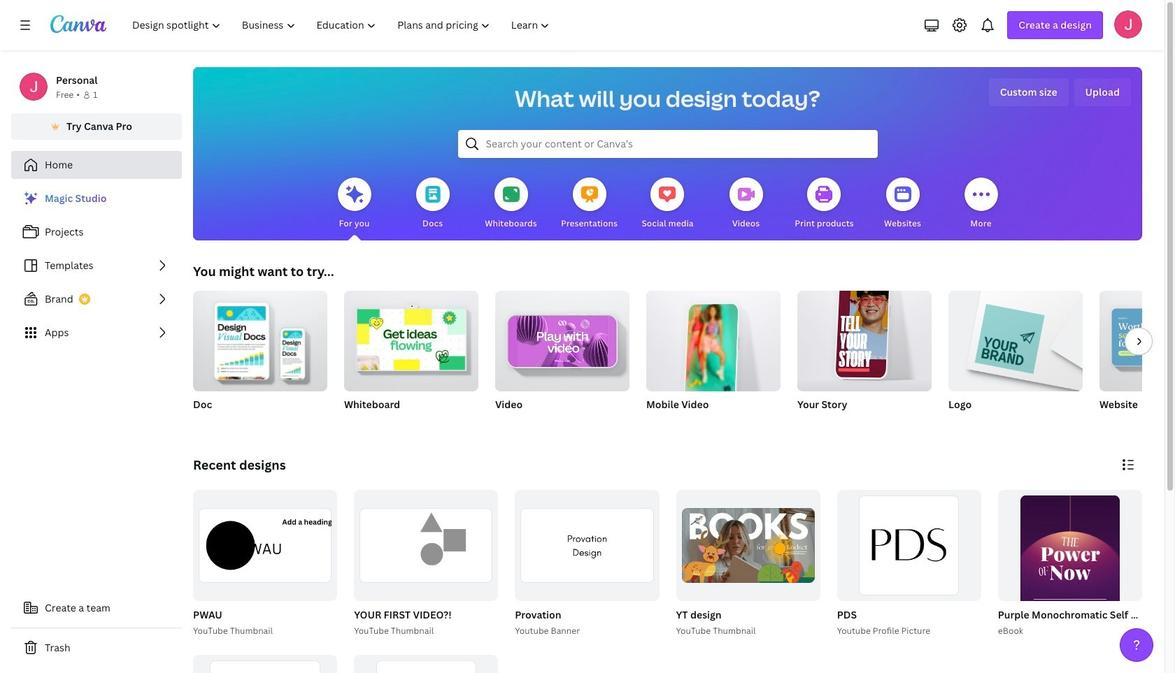 Task type: vqa. For each thing, say whether or not it's contained in the screenshot.
list in the left of the page
yes



Task type: locate. For each thing, give the bounding box(es) containing it.
james peterson image
[[1114, 10, 1142, 38]]

group
[[797, 283, 932, 429], [797, 283, 932, 392], [193, 285, 327, 429], [193, 285, 327, 392], [344, 285, 478, 429], [344, 285, 478, 392], [495, 285, 630, 429], [495, 285, 630, 392], [646, 285, 781, 429], [646, 285, 781, 400], [948, 285, 1083, 429], [948, 285, 1083, 392], [1100, 291, 1175, 429], [1100, 291, 1175, 392], [190, 490, 337, 638], [193, 490, 337, 601], [351, 490, 498, 638], [354, 490, 498, 601], [512, 490, 659, 638], [515, 490, 659, 601], [673, 490, 820, 638], [834, 490, 981, 638], [995, 490, 1175, 655], [998, 490, 1142, 655], [193, 655, 337, 674], [354, 655, 498, 674]]

None search field
[[458, 130, 877, 158]]

list
[[11, 185, 182, 347]]



Task type: describe. For each thing, give the bounding box(es) containing it.
top level navigation element
[[123, 11, 562, 39]]

Search search field
[[486, 131, 849, 157]]



